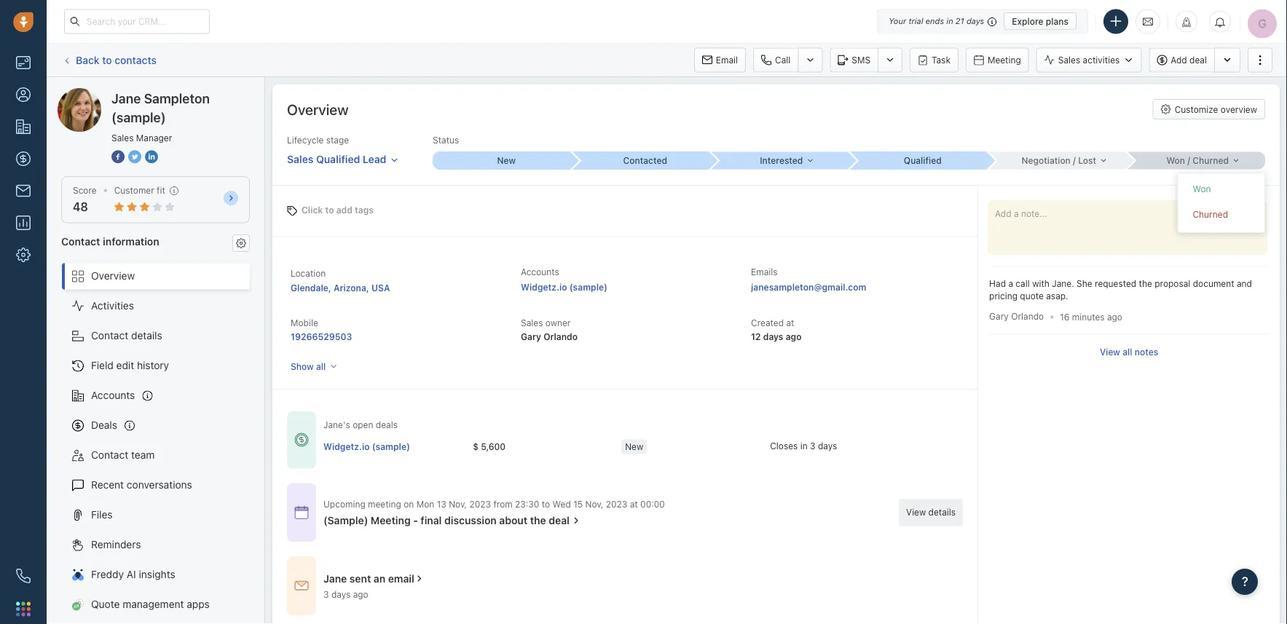 Task type: vqa. For each thing, say whether or not it's contained in the screenshot.


Task type: locate. For each thing, give the bounding box(es) containing it.
0 vertical spatial view
[[1100, 347, 1120, 357]]

0 vertical spatial widgetz.io
[[521, 282, 567, 292]]

sales for sales qualified lead
[[287, 153, 314, 165]]

ago for 3 days ago
[[353, 589, 368, 600]]

contact for contact information
[[61, 235, 100, 247]]

with
[[1032, 279, 1050, 289]]

freshworks switcher image
[[16, 602, 31, 616]]

1 vertical spatial at
[[630, 499, 638, 509]]

trial
[[909, 16, 923, 26]]

ago right "minutes"
[[1107, 312, 1122, 322]]

$
[[473, 442, 479, 452]]

in right closes
[[800, 441, 808, 451]]

1 horizontal spatial nov,
[[585, 499, 603, 509]]

contact details
[[91, 330, 162, 342]]

1 vertical spatial the
[[530, 515, 546, 527]]

1 vertical spatial widgetz.io
[[323, 442, 370, 452]]

container_wx8msf4aqz5i3rn1 image
[[294, 433, 309, 447], [294, 505, 309, 520]]

linkedin circled image
[[145, 149, 158, 164]]

0 horizontal spatial 2023
[[469, 499, 491, 509]]

sales activities button
[[1036, 48, 1149, 72], [1036, 48, 1142, 72]]

back to contacts link
[[61, 49, 157, 72]]

won inside dropdown button
[[1167, 156, 1185, 166]]

quote management apps
[[91, 598, 210, 610]]

meeting down meeting
[[371, 515, 411, 527]]

1 horizontal spatial 3
[[810, 441, 816, 451]]

sms button
[[830, 48, 878, 72]]

widgetz.io up "owner"
[[521, 282, 567, 292]]

orlando
[[1011, 311, 1044, 321], [544, 332, 578, 342]]

to left add
[[325, 205, 334, 215]]

1 horizontal spatial accounts
[[521, 267, 559, 277]]

the
[[1139, 279, 1152, 289], [530, 515, 546, 527]]

qualified
[[316, 153, 360, 165], [904, 156, 942, 166]]

3 down jane sent an email
[[323, 589, 329, 600]]

contacts
[[115, 54, 157, 66]]

1 horizontal spatial 2023
[[606, 499, 627, 509]]

0 vertical spatial gary
[[989, 311, 1009, 321]]

ago
[[1107, 312, 1122, 322], [786, 332, 802, 342], [353, 589, 368, 600]]

(sample) inside accounts widgetz.io (sample)
[[569, 282, 608, 292]]

3 days ago
[[323, 589, 368, 600]]

container_wx8msf4aqz5i3rn1 image right an
[[414, 574, 425, 584]]

email image
[[1143, 16, 1153, 28]]

2 horizontal spatial ago
[[1107, 312, 1122, 322]]

2023
[[469, 499, 491, 509], [606, 499, 627, 509]]

1 horizontal spatial the
[[1139, 279, 1152, 289]]

show
[[291, 361, 314, 372]]

widgetz.io (sample) link up "owner"
[[521, 282, 608, 292]]

0 vertical spatial orlando
[[1011, 311, 1044, 321]]

widgetz.io inside accounts widgetz.io (sample)
[[521, 282, 567, 292]]

1 container_wx8msf4aqz5i3rn1 image from the top
[[294, 433, 309, 447]]

won down won / churned
[[1193, 184, 1211, 194]]

in left 21
[[946, 16, 953, 26]]

days down sent
[[331, 589, 351, 600]]

activities
[[91, 300, 134, 312]]

mon
[[416, 499, 434, 509]]

contact information
[[61, 235, 159, 247]]

contact for contact details
[[91, 330, 128, 342]]

sales left activities
[[1058, 55, 1080, 65]]

1 horizontal spatial meeting
[[988, 55, 1021, 65]]

all inside view all notes link
[[1123, 347, 1132, 357]]

(sample)
[[323, 515, 368, 527]]

container_wx8msf4aqz5i3rn1 image down 15 at the bottom of the page
[[571, 516, 581, 526]]

nov, right "13"
[[449, 499, 467, 509]]

0 horizontal spatial accounts
[[91, 389, 135, 401]]

1 vertical spatial ago
[[786, 332, 802, 342]]

manager
[[136, 133, 172, 143]]

1 vertical spatial all
[[316, 361, 326, 372]]

0 horizontal spatial meeting
[[371, 515, 411, 527]]

/ left lost
[[1073, 156, 1076, 166]]

0 horizontal spatial view
[[906, 507, 926, 518]]

gary down accounts widgetz.io (sample)
[[521, 332, 541, 342]]

sales down lifecycle
[[287, 153, 314, 165]]

accounts for accounts widgetz.io (sample)
[[521, 267, 559, 277]]

view for view details
[[906, 507, 926, 518]]

status
[[433, 135, 459, 145]]

1 horizontal spatial ago
[[786, 332, 802, 342]]

1 horizontal spatial new
[[625, 442, 643, 452]]

1 horizontal spatial qualified
[[904, 156, 942, 166]]

/ down customize
[[1188, 156, 1190, 166]]

widgetz.io down jane's
[[323, 442, 370, 452]]

lifecycle
[[287, 135, 324, 145]]

tags
[[355, 205, 374, 215]]

3 inside row
[[810, 441, 816, 451]]

/ inside dropdown button
[[1188, 156, 1190, 166]]

overview up "activities"
[[91, 270, 135, 282]]

orlando down quote
[[1011, 311, 1044, 321]]

1 vertical spatial accounts
[[91, 389, 135, 401]]

2023 left 00:00
[[606, 499, 627, 509]]

accounts widgetz.io (sample)
[[521, 267, 608, 292]]

0 vertical spatial meeting
[[988, 55, 1021, 65]]

call link
[[753, 48, 798, 72]]

days down created
[[763, 332, 783, 342]]

ago down sent
[[353, 589, 368, 600]]

0 horizontal spatial gary
[[521, 332, 541, 342]]

1 vertical spatial orlando
[[544, 332, 578, 342]]

jane sampleton (sample) down contacts
[[87, 88, 206, 100]]

1 horizontal spatial in
[[946, 16, 953, 26]]

13
[[437, 499, 446, 509]]

nov,
[[449, 499, 467, 509], [585, 499, 603, 509]]

nov, right 15 at the bottom of the page
[[585, 499, 603, 509]]

mng settings image
[[236, 238, 246, 248]]

1 horizontal spatial details
[[928, 507, 956, 518]]

contact down 48
[[61, 235, 100, 247]]

won
[[1167, 156, 1185, 166], [1193, 184, 1211, 194]]

1 horizontal spatial orlando
[[1011, 311, 1044, 321]]

container_wx8msf4aqz5i3rn1 image left upcoming
[[294, 505, 309, 520]]

1 vertical spatial view
[[906, 507, 926, 518]]

1 horizontal spatial overview
[[287, 101, 349, 118]]

container_wx8msf4aqz5i3rn1 image left 3 days ago
[[294, 579, 309, 593]]

5,600
[[481, 442, 506, 452]]

2023 up the 'discussion'
[[469, 499, 491, 509]]

accounts up deals
[[91, 389, 135, 401]]

1 horizontal spatial /
[[1188, 156, 1190, 166]]

overview up 'lifecycle stage' in the left top of the page
[[287, 101, 349, 118]]

deal
[[1190, 55, 1207, 65], [549, 515, 570, 527]]

21
[[956, 16, 964, 26]]

1 vertical spatial meeting
[[371, 515, 411, 527]]

0 horizontal spatial jane
[[87, 88, 109, 100]]

the left proposal
[[1139, 279, 1152, 289]]

0 vertical spatial widgetz.io (sample) link
[[521, 282, 608, 292]]

created at 12 days ago
[[751, 318, 802, 342]]

1 vertical spatial contact
[[91, 330, 128, 342]]

customer fit
[[114, 185, 165, 196]]

1 vertical spatial overview
[[91, 270, 135, 282]]

recent
[[91, 479, 124, 491]]

won for won / churned
[[1167, 156, 1185, 166]]

0 horizontal spatial /
[[1073, 156, 1076, 166]]

1 vertical spatial in
[[800, 441, 808, 451]]

1 vertical spatial container_wx8msf4aqz5i3rn1 image
[[294, 505, 309, 520]]

contact up recent
[[91, 449, 128, 461]]

meeting inside button
[[988, 55, 1021, 65]]

0 vertical spatial details
[[131, 330, 162, 342]]

jane sampleton (sample)
[[87, 88, 206, 100], [111, 90, 210, 125]]

explore
[[1012, 16, 1044, 26]]

0 vertical spatial at
[[786, 318, 794, 328]]

0 horizontal spatial qualified
[[316, 153, 360, 165]]

0 horizontal spatial ago
[[353, 589, 368, 600]]

sales owner gary orlando
[[521, 318, 578, 342]]

sales up facebook circled image
[[111, 133, 134, 143]]

created
[[751, 318, 784, 328]]

0 vertical spatial container_wx8msf4aqz5i3rn1 image
[[294, 433, 309, 447]]

twitter circled image
[[128, 149, 141, 164]]

jane down back
[[87, 88, 109, 100]]

janesampleton@gmail.com link
[[751, 280, 866, 294]]

jane down contacts
[[111, 90, 141, 106]]

add
[[1171, 55, 1187, 65]]

won down customize
[[1167, 156, 1185, 166]]

discussion
[[444, 515, 497, 527]]

0 horizontal spatial won
[[1167, 156, 1185, 166]]

view for view all notes
[[1100, 347, 1120, 357]]

0 vertical spatial ago
[[1107, 312, 1122, 322]]

mobile
[[291, 318, 318, 328]]

0 horizontal spatial overview
[[91, 270, 135, 282]]

ago for 16 minutes ago
[[1107, 312, 1122, 322]]

all left the notes at bottom
[[1123, 347, 1132, 357]]

quote
[[91, 598, 120, 610]]

contact
[[61, 235, 100, 247], [91, 330, 128, 342], [91, 449, 128, 461]]

2 vertical spatial ago
[[353, 589, 368, 600]]

jane up 3 days ago
[[323, 573, 347, 585]]

1 horizontal spatial widgetz.io
[[521, 282, 567, 292]]

1 vertical spatial details
[[928, 507, 956, 518]]

48
[[73, 200, 88, 214]]

task button
[[910, 48, 959, 72]]

accounts up "owner"
[[521, 267, 559, 277]]

0 horizontal spatial widgetz.io (sample) link
[[323, 441, 410, 453]]

churned
[[1193, 156, 1229, 166], [1193, 209, 1228, 220]]

widgetz.io (sample) link down open
[[323, 441, 410, 453]]

0 vertical spatial all
[[1123, 347, 1132, 357]]

deal down wed
[[549, 515, 570, 527]]

1 horizontal spatial won
[[1193, 184, 1211, 194]]

contact for contact team
[[91, 449, 128, 461]]

email
[[388, 573, 414, 585]]

email button
[[694, 48, 746, 72]]

1 horizontal spatial deal
[[1190, 55, 1207, 65]]

3 right closes
[[810, 441, 816, 451]]

container_wx8msf4aqz5i3rn1 image left widgetz.io (sample)
[[294, 433, 309, 447]]

jane sampleton (sample) up manager
[[111, 90, 210, 125]]

2 horizontal spatial to
[[542, 499, 550, 509]]

add deal
[[1171, 55, 1207, 65]]

1 vertical spatial to
[[325, 205, 334, 215]]

0 horizontal spatial in
[[800, 441, 808, 451]]

emails
[[751, 267, 778, 277]]

jane's
[[323, 420, 350, 430]]

accounts
[[521, 267, 559, 277], [91, 389, 135, 401]]

1 horizontal spatial container_wx8msf4aqz5i3rn1 image
[[414, 574, 425, 584]]

2 / from the left
[[1188, 156, 1190, 166]]

orlando down "owner"
[[544, 332, 578, 342]]

0 vertical spatial overview
[[287, 101, 349, 118]]

at left 00:00
[[630, 499, 638, 509]]

1 churned from the top
[[1193, 156, 1229, 166]]

ai
[[127, 569, 136, 581]]

contact team
[[91, 449, 155, 461]]

0 horizontal spatial nov,
[[449, 499, 467, 509]]

arizona,
[[334, 283, 369, 293]]

1 vertical spatial gary
[[521, 332, 541, 342]]

wed
[[553, 499, 571, 509]]

0 vertical spatial the
[[1139, 279, 1152, 289]]

row
[[323, 432, 919, 462]]

sampleton down contacts
[[112, 88, 162, 100]]

1 vertical spatial deal
[[549, 515, 570, 527]]

0 vertical spatial accounts
[[521, 267, 559, 277]]

details inside "link"
[[928, 507, 956, 518]]

(sample) up sales manager
[[111, 109, 166, 125]]

/ inside button
[[1073, 156, 1076, 166]]

1 vertical spatial churned
[[1193, 209, 1228, 220]]

0 vertical spatial deal
[[1190, 55, 1207, 65]]

1 nov, from the left
[[449, 499, 467, 509]]

1 vertical spatial won
[[1193, 184, 1211, 194]]

0 horizontal spatial all
[[316, 361, 326, 372]]

conversations
[[127, 479, 192, 491]]

gary orlando
[[989, 311, 1044, 321]]

days right closes
[[818, 441, 837, 451]]

deal right add at the top right
[[1190, 55, 1207, 65]]

call
[[775, 55, 791, 65]]

deal inside button
[[1190, 55, 1207, 65]]

0 vertical spatial to
[[102, 54, 112, 66]]

0 horizontal spatial to
[[102, 54, 112, 66]]

gary down pricing
[[989, 311, 1009, 321]]

upcoming
[[323, 499, 365, 509]]

asap.
[[1046, 291, 1068, 301]]

field edit history
[[91, 360, 169, 372]]

to left wed
[[542, 499, 550, 509]]

contact down "activities"
[[91, 330, 128, 342]]

0 vertical spatial won
[[1167, 156, 1185, 166]]

2 container_wx8msf4aqz5i3rn1 image from the top
[[294, 505, 309, 520]]

container_wx8msf4aqz5i3rn1 image
[[571, 516, 581, 526], [414, 574, 425, 584], [294, 579, 309, 593]]

1 vertical spatial new
[[625, 442, 643, 452]]

1 vertical spatial widgetz.io (sample) link
[[323, 441, 410, 453]]

1 vertical spatial 3
[[323, 589, 329, 600]]

sales manager
[[111, 133, 172, 143]]

churned down the customize overview "button"
[[1193, 156, 1229, 166]]

days inside created at 12 days ago
[[763, 332, 783, 342]]

ends
[[926, 16, 944, 26]]

1 / from the left
[[1073, 156, 1076, 166]]

to right back
[[102, 54, 112, 66]]

1 horizontal spatial to
[[325, 205, 334, 215]]

0 vertical spatial new
[[497, 156, 516, 166]]

the inside had a call with jane. she requested the proposal document and pricing quote asap.
[[1139, 279, 1152, 289]]

0 vertical spatial 3
[[810, 441, 816, 451]]

click
[[302, 205, 323, 215]]

days inside row
[[818, 441, 837, 451]]

$ 5,600
[[473, 442, 506, 452]]

accounts inside accounts widgetz.io (sample)
[[521, 267, 559, 277]]

orlando inside "sales owner gary orlando"
[[544, 332, 578, 342]]

0 horizontal spatial orlando
[[544, 332, 578, 342]]

sales left "owner"
[[521, 318, 543, 328]]

all right the "show"
[[316, 361, 326, 372]]

2 horizontal spatial container_wx8msf4aqz5i3rn1 image
[[571, 516, 581, 526]]

ago right 12
[[786, 332, 802, 342]]

0 vertical spatial churned
[[1193, 156, 1229, 166]]

phone element
[[9, 562, 38, 591]]

churned down won / churned
[[1193, 209, 1228, 220]]

closes
[[770, 441, 798, 451]]

all for show
[[316, 361, 326, 372]]

2 vertical spatial contact
[[91, 449, 128, 461]]

1 horizontal spatial view
[[1100, 347, 1120, 357]]

won for won
[[1193, 184, 1211, 194]]

0 horizontal spatial details
[[131, 330, 162, 342]]

(sample) up "owner"
[[569, 282, 608, 292]]

the down 23:30 on the left of page
[[530, 515, 546, 527]]

0 vertical spatial contact
[[61, 235, 100, 247]]

in
[[946, 16, 953, 26], [800, 441, 808, 451]]

0 horizontal spatial widgetz.io
[[323, 442, 370, 452]]

negotiation / lost
[[1022, 156, 1096, 166]]

1 horizontal spatial all
[[1123, 347, 1132, 357]]

customize
[[1175, 104, 1218, 114]]

meeting down explore
[[988, 55, 1021, 65]]

files
[[91, 509, 113, 521]]

details for view details
[[928, 507, 956, 518]]

/
[[1073, 156, 1076, 166], [1188, 156, 1190, 166]]

at right created
[[786, 318, 794, 328]]

view details link
[[899, 499, 963, 526]]

0 horizontal spatial container_wx8msf4aqz5i3rn1 image
[[294, 579, 309, 593]]

open
[[353, 420, 373, 430]]

view inside "link"
[[906, 507, 926, 518]]



Task type: describe. For each thing, give the bounding box(es) containing it.
sales for sales manager
[[111, 133, 134, 143]]

from
[[493, 499, 513, 509]]

2 nov, from the left
[[585, 499, 603, 509]]

all for view
[[1123, 347, 1132, 357]]

1 horizontal spatial jane
[[111, 90, 141, 106]]

1 2023 from the left
[[469, 499, 491, 509]]

qualified inside "qualified" link
[[904, 156, 942, 166]]

/ for negotiation
[[1073, 156, 1076, 166]]

about
[[499, 515, 528, 527]]

interested button
[[710, 152, 849, 169]]

team
[[131, 449, 155, 461]]

0 vertical spatial in
[[946, 16, 953, 26]]

negotiation / lost link
[[988, 152, 1127, 169]]

explore plans link
[[1004, 12, 1077, 30]]

to for click
[[325, 205, 334, 215]]

notes
[[1135, 347, 1158, 357]]

2 vertical spatial to
[[542, 499, 550, 509]]

fit
[[157, 185, 165, 196]]

23:30
[[515, 499, 539, 509]]

edit
[[116, 360, 134, 372]]

details for contact details
[[131, 330, 162, 342]]

view all notes link
[[1100, 346, 1158, 358]]

2 churned from the top
[[1193, 209, 1228, 220]]

recent conversations
[[91, 479, 192, 491]]

customize overview button
[[1153, 99, 1265, 119]]

mobile 19266529503
[[291, 318, 352, 342]]

16 minutes ago
[[1060, 312, 1122, 322]]

facebook circled image
[[111, 149, 125, 164]]

history
[[137, 360, 169, 372]]

negotiation
[[1022, 156, 1071, 166]]

churned inside dropdown button
[[1193, 156, 1229, 166]]

call
[[1016, 279, 1030, 289]]

(sample) down deals
[[372, 442, 410, 452]]

email
[[716, 55, 738, 65]]

freddy ai insights
[[91, 569, 175, 581]]

closes in 3 days
[[770, 441, 837, 451]]

ago inside created at 12 days ago
[[786, 332, 802, 342]]

container_wx8msf4aqz5i3rn1 image for (sample) meeting - final discussion about the deal
[[571, 516, 581, 526]]

1 horizontal spatial gary
[[989, 311, 1009, 321]]

phone image
[[16, 569, 31, 583]]

won / churned
[[1167, 156, 1229, 166]]

management
[[123, 598, 184, 610]]

won / churned link
[[1127, 152, 1265, 169]]

jane.
[[1052, 279, 1074, 289]]

to for back
[[102, 54, 112, 66]]

insights
[[139, 569, 175, 581]]

stage
[[326, 135, 349, 145]]

qualified link
[[849, 152, 988, 170]]

sampleton up manager
[[144, 90, 210, 106]]

customize overview
[[1175, 104, 1257, 114]]

customer
[[114, 185, 154, 196]]

proposal
[[1155, 279, 1191, 289]]

container_wx8msf4aqz5i3rn1 image for widgetz.io (sample)
[[294, 433, 309, 447]]

Search your CRM... text field
[[64, 9, 210, 34]]

click to add tags
[[302, 205, 374, 215]]

days right 21
[[967, 16, 984, 26]]

overview
[[1221, 104, 1257, 114]]

accounts for accounts
[[91, 389, 135, 401]]

deals
[[376, 420, 398, 430]]

2 horizontal spatial jane
[[323, 573, 347, 585]]

jane sent an email
[[323, 573, 414, 585]]

location glendale, arizona, usa
[[291, 268, 390, 293]]

document
[[1193, 279, 1234, 289]]

sales inside "sales owner gary orlando"
[[521, 318, 543, 328]]

freddy
[[91, 569, 124, 581]]

sales for sales activities
[[1058, 55, 1080, 65]]

plans
[[1046, 16, 1069, 26]]

task
[[932, 55, 951, 65]]

1 horizontal spatial widgetz.io (sample) link
[[521, 282, 608, 292]]

qualified inside sales qualified lead link
[[316, 153, 360, 165]]

2 2023 from the left
[[606, 499, 627, 509]]

contacted link
[[571, 152, 710, 170]]

sms
[[852, 55, 871, 65]]

00:00
[[640, 499, 665, 509]]

information
[[103, 235, 159, 247]]

(sample) up manager
[[165, 88, 206, 100]]

back
[[76, 54, 99, 66]]

add deal button
[[1149, 48, 1214, 72]]

apps
[[187, 598, 210, 610]]

view details
[[906, 507, 956, 518]]

sales activities
[[1058, 55, 1120, 65]]

container_wx8msf4aqz5i3rn1 image for jane sent an email
[[414, 574, 425, 584]]

/ for won
[[1188, 156, 1190, 166]]

container_wx8msf4aqz5i3rn1 image for view details
[[294, 505, 309, 520]]

0 horizontal spatial at
[[630, 499, 638, 509]]

show all
[[291, 361, 326, 372]]

had a call with jane. she requested the proposal document and pricing quote asap.
[[989, 279, 1252, 301]]

interested
[[760, 156, 803, 166]]

12
[[751, 332, 761, 342]]

at inside created at 12 days ago
[[786, 318, 794, 328]]

0 horizontal spatial new
[[497, 156, 516, 166]]

row containing closes in 3 days
[[323, 432, 919, 462]]

sales qualified lead
[[287, 153, 386, 165]]

gary inside "sales owner gary orlando"
[[521, 332, 541, 342]]

call button
[[753, 48, 798, 72]]

widgetz.io inside row
[[323, 442, 370, 452]]

sent
[[350, 573, 371, 585]]

won / churned button
[[1127, 152, 1265, 169]]

glendale, arizona, usa link
[[291, 283, 390, 293]]

0 horizontal spatial deal
[[549, 515, 570, 527]]

janesampleton@gmail.com
[[751, 282, 866, 292]]

minutes
[[1072, 312, 1105, 322]]

activities
[[1083, 55, 1120, 65]]

negotiation / lost button
[[988, 152, 1127, 169]]

contacted
[[623, 156, 667, 166]]

0 horizontal spatial 3
[[323, 589, 329, 600]]

lifecycle stage
[[287, 135, 349, 145]]

final
[[421, 515, 442, 527]]

view all notes
[[1100, 347, 1158, 357]]

emails janesampleton@gmail.com
[[751, 267, 866, 292]]

and
[[1237, 279, 1252, 289]]

lead
[[363, 153, 386, 165]]

48 button
[[73, 200, 88, 214]]

widgetz.io (sample) link inside row
[[323, 441, 410, 453]]

pricing
[[989, 291, 1018, 301]]

location
[[291, 268, 326, 278]]

19266529503 link
[[291, 332, 352, 342]]

requested
[[1095, 279, 1136, 289]]

0 horizontal spatial the
[[530, 515, 546, 527]]

15
[[573, 499, 583, 509]]



